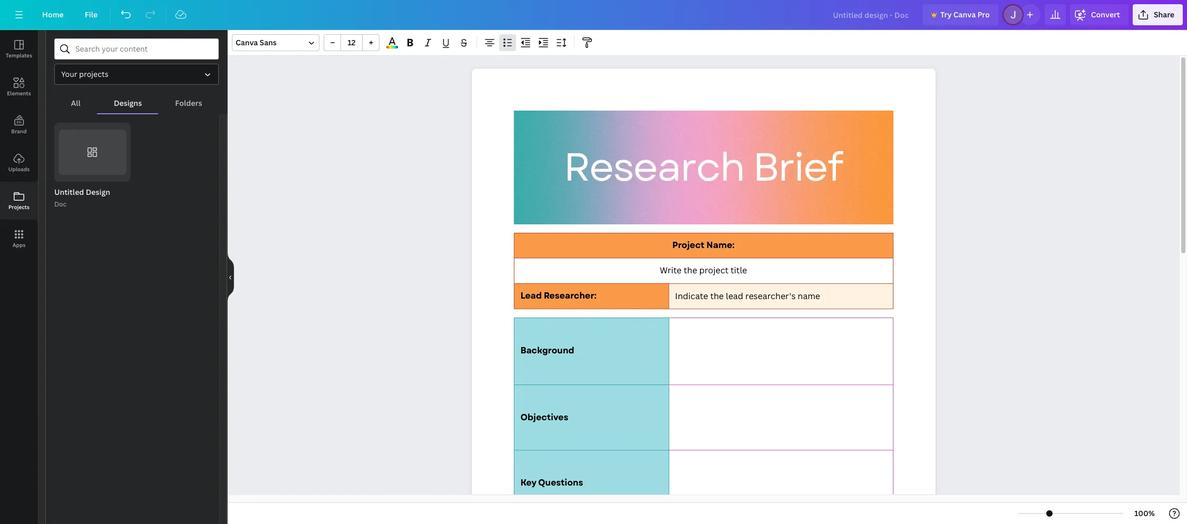 Task type: locate. For each thing, give the bounding box(es) containing it.
all button
[[54, 93, 97, 113]]

projects
[[79, 69, 108, 79]]

apps
[[12, 242, 26, 249]]

research
[[564, 139, 745, 196]]

1 horizontal spatial canva
[[954, 9, 976, 20]]

group
[[324, 34, 380, 51], [54, 123, 131, 182]]

your projects
[[61, 69, 108, 79]]

pro
[[978, 9, 990, 20]]

Search your content search field
[[75, 39, 212, 59]]

color range image
[[387, 46, 398, 49]]

folders button
[[159, 93, 219, 113]]

templates button
[[0, 30, 38, 68]]

your
[[61, 69, 77, 79]]

0 horizontal spatial group
[[54, 123, 131, 182]]

try
[[941, 9, 952, 20]]

hide image
[[227, 252, 234, 303]]

main menu bar
[[0, 0, 1188, 30]]

canva left sans
[[236, 37, 258, 47]]

side panel tab list
[[0, 30, 38, 258]]

doc
[[54, 200, 67, 209]]

0 horizontal spatial canva
[[236, 37, 258, 47]]

brand button
[[0, 106, 38, 144]]

share
[[1154, 9, 1175, 20]]

convert
[[1092, 9, 1121, 20]]

uploads
[[8, 166, 30, 173]]

group up design
[[54, 123, 131, 182]]

brand
[[11, 128, 27, 135]]

1 vertical spatial canva
[[236, 37, 258, 47]]

all
[[71, 98, 81, 108]]

try canva pro
[[941, 9, 990, 20]]

projects button
[[0, 182, 38, 220]]

0 vertical spatial canva
[[954, 9, 976, 20]]

designs button
[[97, 93, 159, 113]]

canva
[[954, 9, 976, 20], [236, 37, 258, 47]]

templates
[[6, 52, 32, 59]]

1 horizontal spatial group
[[324, 34, 380, 51]]

folders
[[175, 98, 202, 108]]

apps button
[[0, 220, 38, 258]]

canva right try
[[954, 9, 976, 20]]

group left color range icon at left
[[324, 34, 380, 51]]



Task type: describe. For each thing, give the bounding box(es) containing it.
elements
[[7, 90, 31, 97]]

untitled design group
[[54, 123, 131, 210]]

100%
[[1135, 509, 1156, 519]]

home
[[42, 9, 64, 20]]

untitled
[[54, 187, 84, 197]]

1 vertical spatial group
[[54, 123, 131, 182]]

designs
[[114, 98, 142, 108]]

sans
[[260, 37, 277, 47]]

Select ownership filter button
[[54, 64, 219, 85]]

brief
[[753, 139, 843, 196]]

untitled design doc
[[54, 187, 110, 209]]

canva inside button
[[954, 9, 976, 20]]

elements button
[[0, 68, 38, 106]]

convert button
[[1071, 4, 1129, 25]]

design
[[86, 187, 110, 197]]

projects
[[8, 204, 30, 211]]

share button
[[1133, 4, 1184, 25]]

file
[[85, 9, 98, 20]]

Research Brief text field
[[472, 69, 936, 525]]

Design title text field
[[825, 4, 919, 25]]

research brief
[[564, 139, 843, 196]]

home link
[[34, 4, 72, 25]]

0 vertical spatial group
[[324, 34, 380, 51]]

file button
[[76, 4, 106, 25]]

uploads button
[[0, 144, 38, 182]]

100% button
[[1128, 506, 1162, 523]]

canva sans
[[236, 37, 277, 47]]

canva inside dropdown button
[[236, 37, 258, 47]]

canva sans button
[[232, 34, 320, 51]]

try canva pro button
[[923, 4, 999, 25]]

– – number field
[[344, 37, 359, 47]]



Task type: vqa. For each thing, say whether or not it's contained in the screenshot.
Your projects
yes



